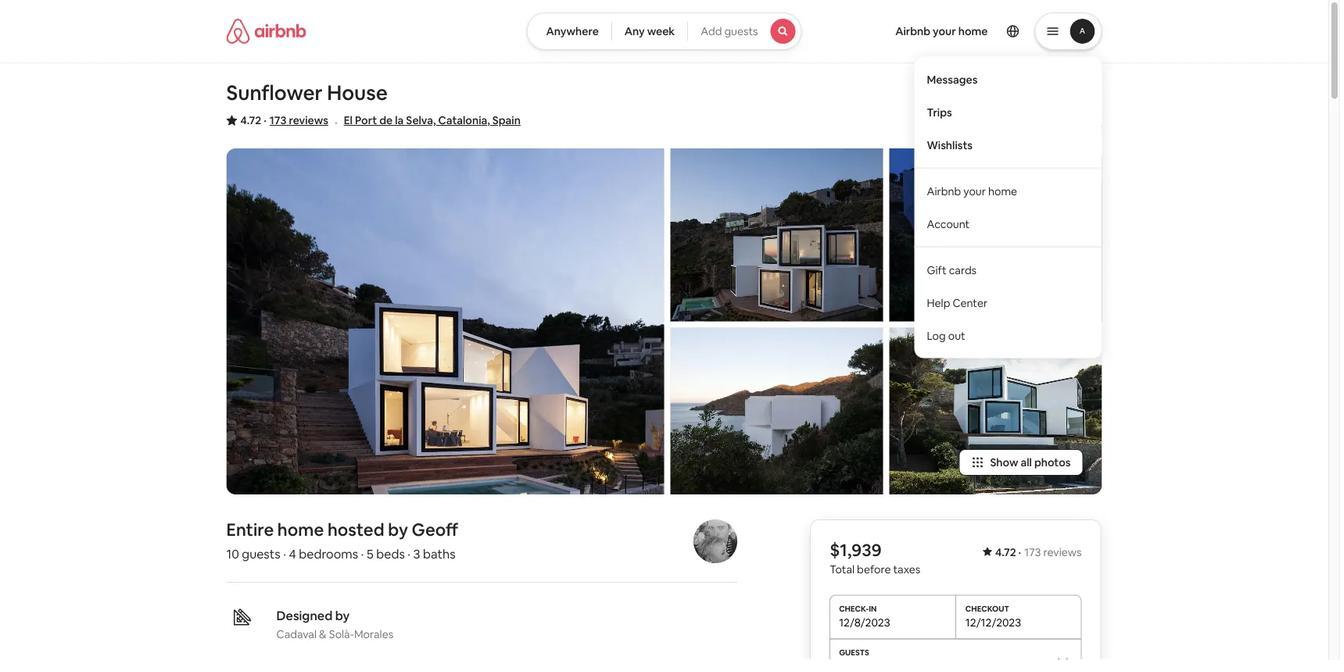 Task type: describe. For each thing, give the bounding box(es) containing it.
gift cards link
[[914, 254, 1102, 286]]

all
[[1021, 456, 1032, 470]]

gift
[[927, 263, 947, 277]]

sunflower house image 5 image
[[889, 328, 1102, 495]]

help center
[[927, 296, 988, 310]]

4
[[289, 546, 296, 562]]

· up 12/12/2023
[[1018, 546, 1021, 560]]

home for airbnb your home link to the top
[[958, 24, 988, 38]]

cadaval
[[276, 628, 317, 642]]

show all photos
[[990, 456, 1071, 470]]

· el port de la selva, catalonia, spain
[[335, 113, 521, 130]]

messages
[[927, 72, 978, 86]]

anywhere button
[[526, 13, 612, 50]]

profile element
[[821, 0, 1102, 358]]

&
[[319, 628, 327, 642]]

sunflower house image 1 image
[[226, 149, 664, 495]]

selva,
[[406, 113, 436, 127]]

trips
[[927, 105, 952, 119]]

home for airbnb your home link to the bottom
[[988, 184, 1017, 198]]

gift cards
[[927, 263, 977, 277]]

12/8/2023
[[839, 616, 890, 630]]

saved button
[[1046, 108, 1108, 134]]

sunflower house
[[226, 80, 388, 106]]

5
[[367, 546, 374, 562]]

· left "4"
[[283, 546, 286, 562]]

wishlists link
[[914, 129, 1102, 161]]

· down sunflower on the top left of page
[[264, 113, 266, 127]]

12/12/2023
[[965, 616, 1021, 630]]

el port de la selva, catalonia, spain button
[[344, 111, 521, 130]]

trips link
[[914, 96, 1102, 129]]

wishlists
[[927, 138, 973, 152]]

messages link
[[914, 63, 1102, 96]]

port
[[355, 113, 377, 127]]

anywhere
[[546, 24, 599, 38]]

morales
[[354, 628, 393, 642]]

add guests
[[701, 24, 758, 38]]

bedrooms
[[299, 546, 358, 562]]

la
[[395, 113, 404, 127]]

guests inside entire home hosted by geoff 10 guests · 4 bedrooms · 5 beds · 3 baths
[[242, 546, 280, 562]]

hosted
[[327, 519, 384, 541]]

solà-
[[329, 628, 354, 642]]

0 horizontal spatial reviews
[[289, 113, 328, 127]]

· left 3
[[408, 546, 411, 562]]

1 horizontal spatial 173
[[1024, 546, 1041, 560]]

any
[[625, 24, 645, 38]]

$1,939
[[830, 539, 882, 562]]

designed
[[276, 608, 332, 624]]

1 horizontal spatial 4.72 · 173 reviews
[[995, 546, 1082, 560]]

sunflower
[[226, 80, 323, 106]]



Task type: locate. For each thing, give the bounding box(es) containing it.
add guests button
[[687, 13, 802, 50]]

3 guests element
[[830, 639, 1082, 661]]

airbnb your home up messages
[[895, 24, 988, 38]]

3
[[413, 546, 420, 562]]

sunflower house image 4 image
[[889, 149, 1102, 322]]

1 vertical spatial guests
[[242, 546, 280, 562]]

·
[[264, 113, 266, 127], [335, 114, 337, 130], [1018, 546, 1021, 560], [283, 546, 286, 562], [361, 546, 364, 562], [408, 546, 411, 562]]

173 reviews button
[[270, 113, 328, 128]]

1 horizontal spatial your
[[963, 184, 986, 198]]

1 vertical spatial airbnb your home
[[927, 184, 1017, 198]]

airbnb for airbnb your home link to the top
[[895, 24, 930, 38]]

de
[[379, 113, 393, 127]]

add
[[701, 24, 722, 38]]

0 vertical spatial reviews
[[289, 113, 328, 127]]

1 vertical spatial 4.72 · 173 reviews
[[995, 546, 1082, 560]]

out
[[948, 329, 965, 343]]

home up messages
[[958, 24, 988, 38]]

account
[[927, 217, 970, 231]]

0 vertical spatial guests
[[724, 24, 758, 38]]

guests down "entire"
[[242, 546, 280, 562]]

house
[[327, 80, 388, 106]]

your
[[933, 24, 956, 38], [963, 184, 986, 198]]

0 vertical spatial airbnb
[[895, 24, 930, 38]]

airbnb
[[895, 24, 930, 38], [927, 184, 961, 198]]

· left 5
[[361, 546, 364, 562]]

entire home hosted by geoff 10 guests · 4 bedrooms · 5 beds · 3 baths
[[226, 519, 458, 562]]

0 vertical spatial 4.72
[[240, 113, 261, 127]]

1 vertical spatial reviews
[[1043, 546, 1082, 560]]

guests inside add guests button
[[724, 24, 758, 38]]

4.72 down sunflower on the top left of page
[[240, 113, 261, 127]]

your up account
[[963, 184, 986, 198]]

173
[[270, 113, 287, 127], [1024, 546, 1041, 560]]

airbnb your home
[[895, 24, 988, 38], [927, 184, 1017, 198]]

log out button
[[914, 319, 1102, 352]]

guests right 'add'
[[724, 24, 758, 38]]

1 vertical spatial airbnb your home link
[[914, 175, 1102, 207]]

learn more about the host, geoff. image
[[693, 520, 737, 564], [693, 520, 737, 564]]

home up "4"
[[277, 519, 324, 541]]

home up account link
[[988, 184, 1017, 198]]

show all photos button
[[959, 450, 1083, 476]]

1 horizontal spatial 4.72
[[995, 546, 1016, 560]]

center
[[953, 296, 988, 310]]

taxes
[[893, 563, 920, 577]]

guests
[[724, 24, 758, 38], [242, 546, 280, 562]]

airbnb up messages
[[895, 24, 930, 38]]

account link
[[914, 207, 1102, 240]]

0 horizontal spatial your
[[933, 24, 956, 38]]

photos
[[1034, 456, 1071, 470]]

2 vertical spatial home
[[277, 519, 324, 541]]

by
[[335, 608, 350, 624]]

1 horizontal spatial guests
[[724, 24, 758, 38]]

before
[[857, 563, 891, 577]]

reviews
[[289, 113, 328, 127], [1043, 546, 1082, 560]]

your for airbnb your home link to the top
[[933, 24, 956, 38]]

spain
[[492, 113, 521, 127]]

designed by cadaval & solà-morales
[[276, 608, 393, 642]]

4.72 up 12/12/2023
[[995, 546, 1016, 560]]

0 vertical spatial airbnb your home
[[895, 24, 988, 38]]

log
[[927, 329, 946, 343]]

saved
[[1071, 114, 1102, 128]]

$1,939 total before taxes
[[830, 539, 920, 577]]

beds
[[376, 546, 405, 562]]

4.72
[[240, 113, 261, 127], [995, 546, 1016, 560]]

4.72 · 173 reviews
[[240, 113, 328, 127], [995, 546, 1082, 560]]

10
[[226, 546, 239, 562]]

0 vertical spatial your
[[933, 24, 956, 38]]

1 vertical spatial 4.72
[[995, 546, 1016, 560]]

· left el
[[335, 114, 337, 130]]

week
[[647, 24, 675, 38]]

entire
[[226, 519, 274, 541]]

0 horizontal spatial 173
[[270, 113, 287, 127]]

airbnb your home link up messages
[[886, 15, 997, 48]]

0 vertical spatial home
[[958, 24, 988, 38]]

any week button
[[611, 13, 688, 50]]

· inside · el port de la selva, catalonia, spain
[[335, 114, 337, 130]]

catalonia,
[[438, 113, 490, 127]]

0 vertical spatial airbnb your home link
[[886, 15, 997, 48]]

0 vertical spatial 4.72 · 173 reviews
[[240, 113, 328, 127]]

0 horizontal spatial guests
[[242, 546, 280, 562]]

by geoff
[[388, 519, 458, 541]]

0 horizontal spatial 4.72
[[240, 113, 261, 127]]

el
[[344, 113, 353, 127]]

0 horizontal spatial 4.72 · 173 reviews
[[240, 113, 328, 127]]

airbnb up account
[[927, 184, 961, 198]]

airbnb your home link down wishlists link in the right of the page
[[914, 175, 1102, 207]]

any week
[[625, 24, 675, 38]]

airbnb your home link
[[886, 15, 997, 48], [914, 175, 1102, 207]]

show
[[990, 456, 1018, 470]]

cards
[[949, 263, 977, 277]]

1 vertical spatial airbnb
[[927, 184, 961, 198]]

help
[[927, 296, 950, 310]]

1 vertical spatial 173
[[1024, 546, 1041, 560]]

your for airbnb your home link to the bottom
[[963, 184, 986, 198]]

sunflower house image 2 image
[[670, 149, 883, 322]]

home
[[958, 24, 988, 38], [988, 184, 1017, 198], [277, 519, 324, 541]]

total
[[830, 563, 855, 577]]

baths
[[423, 546, 455, 562]]

1 vertical spatial home
[[988, 184, 1017, 198]]

airbnb your home up account
[[927, 184, 1017, 198]]

sunflower house image 3 image
[[670, 328, 883, 495]]

1 vertical spatial your
[[963, 184, 986, 198]]

1 horizontal spatial reviews
[[1043, 546, 1082, 560]]

home inside entire home hosted by geoff 10 guests · 4 bedrooms · 5 beds · 3 baths
[[277, 519, 324, 541]]

help center link
[[914, 286, 1102, 319]]

log out
[[927, 329, 965, 343]]

none search field containing anywhere
[[526, 13, 802, 50]]

your up messages
[[933, 24, 956, 38]]

0 vertical spatial 173
[[270, 113, 287, 127]]

None search field
[[526, 13, 802, 50]]

airbnb for airbnb your home link to the bottom
[[927, 184, 961, 198]]



Task type: vqa. For each thing, say whether or not it's contained in the screenshot.
bottommost the "and"
no



